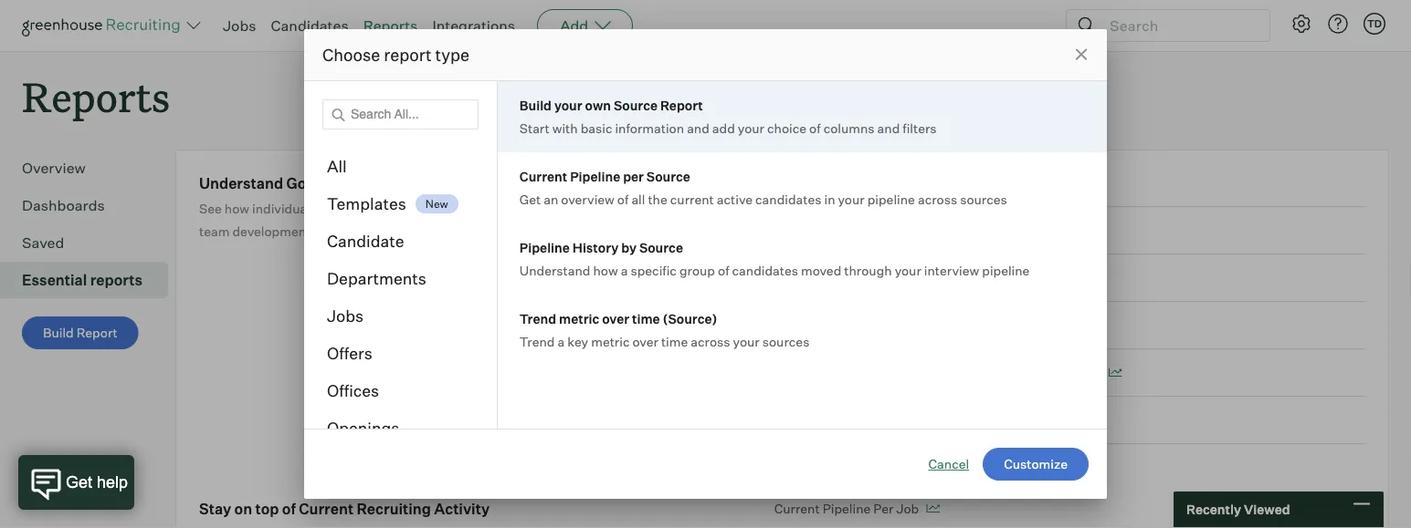 Task type: locate. For each thing, give the bounding box(es) containing it.
accomplishing
[[419, 201, 506, 217]]

0 horizontal spatial a
[[558, 334, 565, 350]]

and left add
[[687, 120, 710, 136]]

1 horizontal spatial build
[[520, 97, 552, 113]]

and
[[687, 120, 710, 136], [877, 120, 900, 136], [322, 174, 349, 192], [393, 201, 416, 217], [676, 201, 699, 217]]

scorecards
[[869, 270, 937, 286]]

configure image
[[1291, 13, 1313, 35]]

active
[[717, 191, 753, 207]]

customize button
[[983, 449, 1089, 481]]

build
[[520, 97, 552, 113], [43, 325, 74, 341]]

across inside trend metric over time (source) trend a key metric over time across your sources
[[691, 334, 730, 350]]

build inside build your own source report start with basic information and add your choice of columns and filters
[[520, 97, 552, 113]]

reports down the greenhouse recruiting 'image'
[[22, 69, 170, 123]]

specific
[[631, 263, 677, 279]]

own inside understand goal and attainment metrics see how individuals are defining and accomplishing goals for their own personal and team development
[[594, 201, 618, 217]]

0 vertical spatial candidates
[[755, 191, 822, 207]]

0 horizontal spatial sources
[[762, 334, 810, 350]]

reports link
[[363, 16, 418, 35]]

1 horizontal spatial how
[[593, 263, 618, 279]]

sources inside trend metric over time (source) trend a key metric over time across your sources
[[762, 334, 810, 350]]

goal right scorecards
[[940, 270, 968, 286]]

0 horizontal spatial how
[[225, 201, 249, 217]]

0 horizontal spatial understand
[[199, 174, 283, 192]]

departments
[[327, 269, 426, 289]]

jobs up offers at the left
[[327, 306, 364, 327]]

candidates inside pipeline history by source understand how a specific group of candidates moved through your interview pipeline
[[732, 263, 798, 279]]

metric
[[559, 311, 600, 327], [591, 334, 630, 350]]

1 horizontal spatial reports
[[363, 16, 418, 35]]

own
[[585, 97, 611, 113], [594, 201, 618, 217]]

0 vertical spatial goal
[[286, 174, 319, 192]]

0 horizontal spatial build
[[43, 325, 74, 341]]

1 vertical spatial attainment
[[970, 270, 1038, 286]]

of
[[809, 120, 821, 136], [617, 191, 629, 207], [718, 263, 729, 279], [282, 500, 296, 519]]

1 horizontal spatial a
[[621, 263, 628, 279]]

1 vertical spatial jobs
[[327, 306, 364, 327]]

of inside current pipeline per source get an overview of all the current active candidates in your pipeline across sources
[[617, 191, 629, 207]]

over right key
[[633, 334, 659, 350]]

td button
[[1360, 9, 1389, 38]]

offers
[[327, 344, 373, 364]]

how down history
[[593, 263, 618, 279]]

attainment inside the time to submit scorecards goal attainment 'link'
[[970, 270, 1038, 286]]

1 vertical spatial report
[[76, 325, 118, 341]]

source inside current pipeline per source get an overview of all the current active candidates in your pipeline across sources
[[647, 169, 691, 185]]

source up the
[[647, 169, 691, 185]]

source for group
[[639, 240, 683, 256]]

0 vertical spatial trend
[[520, 311, 556, 327]]

pipeline right interview
[[982, 263, 1030, 279]]

jobs left candidates link on the left
[[223, 16, 256, 35]]

0 horizontal spatial pipeline
[[868, 191, 915, 207]]

build report
[[43, 325, 118, 341]]

1 trend from the top
[[520, 311, 556, 327]]

a
[[621, 263, 628, 279], [558, 334, 565, 350]]

source inside build your own source report start with basic information and add your choice of columns and filters
[[614, 97, 658, 113]]

dashboards
[[22, 197, 105, 215]]

candidates left the in
[[755, 191, 822, 207]]

and up are
[[322, 174, 349, 192]]

choice
[[767, 120, 807, 136]]

0 horizontal spatial pipeline
[[520, 240, 570, 256]]

integrations link
[[432, 16, 515, 35]]

add button
[[537, 9, 633, 42]]

1 horizontal spatial over
[[633, 334, 659, 350]]

start
[[520, 120, 550, 136]]

current left per
[[774, 501, 820, 517]]

1 horizontal spatial pipeline
[[570, 169, 620, 185]]

how inside understand goal and attainment metrics see how individuals are defining and accomplishing goals for their own personal and team development
[[225, 201, 249, 217]]

0 horizontal spatial current
[[299, 500, 354, 519]]

jobs
[[223, 16, 256, 35], [327, 306, 364, 327]]

integrations
[[432, 16, 515, 35]]

current
[[520, 169, 567, 185], [299, 500, 354, 519], [774, 501, 820, 517]]

a down by
[[621, 263, 628, 279]]

a inside pipeline history by source understand how a specific group of candidates moved through your interview pipeline
[[621, 263, 628, 279]]

metric right key
[[591, 334, 630, 350]]

1 horizontal spatial attainment
[[970, 270, 1038, 286]]

0 vertical spatial report
[[660, 97, 703, 113]]

your inside current pipeline per source get an overview of all the current active candidates in your pipeline across sources
[[838, 191, 865, 207]]

history
[[573, 240, 619, 256]]

0 horizontal spatial icon chart image
[[926, 505, 940, 514]]

pipeline
[[570, 169, 620, 185], [520, 240, 570, 256], [823, 501, 871, 517]]

current right top
[[299, 500, 354, 519]]

build inside button
[[43, 325, 74, 341]]

1 vertical spatial a
[[558, 334, 565, 350]]

0 horizontal spatial reports
[[22, 69, 170, 123]]

1 vertical spatial sources
[[762, 334, 810, 350]]

0 vertical spatial source
[[614, 97, 658, 113]]

1 vertical spatial how
[[593, 263, 618, 279]]

2 horizontal spatial pipeline
[[823, 501, 871, 517]]

a inside trend metric over time (source) trend a key metric over time across your sources
[[558, 334, 565, 350]]

new
[[425, 197, 448, 211]]

1 vertical spatial goal
[[940, 270, 968, 286]]

add
[[712, 120, 735, 136]]

1 vertical spatial understand
[[520, 263, 590, 279]]

1 vertical spatial pipeline
[[982, 263, 1030, 279]]

cancel link
[[929, 456, 969, 474]]

build report button
[[22, 317, 139, 350]]

source for information
[[614, 97, 658, 113]]

0 vertical spatial understand
[[199, 174, 283, 192]]

1 horizontal spatial sources
[[960, 191, 1007, 207]]

0 vertical spatial pipeline
[[570, 169, 620, 185]]

current inside current pipeline per source get an overview of all the current active candidates in your pipeline across sources
[[520, 169, 567, 185]]

1 horizontal spatial report
[[660, 97, 703, 113]]

of left all
[[617, 191, 629, 207]]

build down essential
[[43, 325, 74, 341]]

report up information
[[660, 97, 703, 113]]

reports up choose report type in the top left of the page
[[363, 16, 418, 35]]

how
[[225, 201, 249, 217], [593, 263, 618, 279]]

pipeline inside current pipeline per source get an overview of all the current active candidates in your pipeline across sources
[[868, 191, 915, 207]]

Search text field
[[1105, 12, 1253, 39]]

report inside build your own source report start with basic information and add your choice of columns and filters
[[660, 97, 703, 113]]

0 vertical spatial own
[[585, 97, 611, 113]]

icon chart image
[[1109, 369, 1122, 378], [926, 505, 940, 514]]

candidates
[[271, 16, 349, 35]]

source up information
[[614, 97, 658, 113]]

pipeline left per
[[823, 501, 871, 517]]

recently viewed
[[1187, 502, 1290, 518]]

1 horizontal spatial current
[[520, 169, 567, 185]]

all
[[327, 157, 347, 177]]

sources up interview
[[960, 191, 1007, 207]]

1 horizontal spatial understand
[[520, 263, 590, 279]]

sources down time on the bottom right
[[762, 334, 810, 350]]

1 vertical spatial icon chart image
[[926, 505, 940, 514]]

0 horizontal spatial time
[[632, 311, 660, 327]]

1 vertical spatial source
[[647, 169, 691, 185]]

trend metric over time (source) trend a key metric over time across your sources
[[520, 311, 810, 350]]

goal
[[286, 174, 319, 192], [940, 270, 968, 286]]

understand up see
[[199, 174, 283, 192]]

2 horizontal spatial current
[[774, 501, 820, 517]]

and left the 'new'
[[393, 201, 416, 217]]

0 vertical spatial attainment
[[352, 174, 433, 192]]

how right see
[[225, 201, 249, 217]]

sources
[[960, 191, 1007, 207], [762, 334, 810, 350]]

1 vertical spatial across
[[691, 334, 730, 350]]

build your own source report start with basic information and add your choice of columns and filters
[[520, 97, 937, 136]]

0 horizontal spatial over
[[602, 311, 629, 327]]

report
[[660, 97, 703, 113], [76, 325, 118, 341]]

own up basic
[[585, 97, 611, 113]]

are
[[320, 201, 339, 217]]

1 vertical spatial pipeline
[[520, 240, 570, 256]]

pipeline for current pipeline per source get an overview of all the current active candidates in your pipeline across sources
[[570, 169, 620, 185]]

1 horizontal spatial goal
[[940, 270, 968, 286]]

goal up individuals
[[286, 174, 319, 192]]

0 vertical spatial icon chart image
[[1109, 369, 1122, 378]]

1 vertical spatial reports
[[22, 69, 170, 123]]

0 vertical spatial pipeline
[[868, 191, 915, 207]]

a left key
[[558, 334, 565, 350]]

report down essential reports link
[[76, 325, 118, 341]]

pipeline for your
[[868, 191, 915, 207]]

pipeline down for
[[520, 240, 570, 256]]

0 vertical spatial across
[[918, 191, 957, 207]]

0 horizontal spatial attainment
[[352, 174, 433, 192]]

across down (source) on the bottom of page
[[691, 334, 730, 350]]

1 horizontal spatial jobs
[[327, 306, 364, 327]]

for
[[544, 201, 560, 217]]

reports
[[363, 16, 418, 35], [22, 69, 170, 123]]

source up the specific
[[639, 240, 683, 256]]

of right group
[[718, 263, 729, 279]]

1 vertical spatial candidates
[[732, 263, 798, 279]]

a for specific
[[621, 263, 628, 279]]

1 vertical spatial trend
[[520, 334, 555, 350]]

0 vertical spatial reports
[[363, 16, 418, 35]]

overview link
[[22, 157, 161, 179]]

pipeline up overview
[[570, 169, 620, 185]]

saved link
[[22, 232, 161, 254]]

current up 'an'
[[520, 169, 567, 185]]

1 horizontal spatial pipeline
[[982, 263, 1030, 279]]

pipeline
[[868, 191, 915, 207], [982, 263, 1030, 279]]

2 vertical spatial pipeline
[[823, 501, 871, 517]]

build for build your own source report start with basic information and add your choice of columns and filters
[[520, 97, 552, 113]]

pipeline inside current pipeline per source get an overview of all the current active candidates in your pipeline across sources
[[570, 169, 620, 185]]

of right 'choice' on the top right
[[809, 120, 821, 136]]

type
[[435, 44, 470, 65]]

individuals
[[252, 201, 317, 217]]

1 vertical spatial own
[[594, 201, 618, 217]]

1 vertical spatial time
[[661, 334, 688, 350]]

and right the
[[676, 201, 699, 217]]

0 horizontal spatial jobs
[[223, 16, 256, 35]]

your
[[554, 97, 582, 113], [738, 120, 765, 136], [838, 191, 865, 207], [895, 263, 921, 279], [733, 334, 760, 350]]

Search All... text field
[[322, 100, 478, 130]]

0 vertical spatial over
[[602, 311, 629, 327]]

time left (source) on the bottom of page
[[632, 311, 660, 327]]

candidate
[[327, 232, 404, 252]]

attainment inside understand goal and attainment metrics see how individuals are defining and accomplishing goals for their own personal and team development
[[352, 174, 433, 192]]

own right their
[[594, 201, 618, 217]]

source
[[614, 97, 658, 113], [647, 169, 691, 185], [639, 240, 683, 256]]

job
[[896, 501, 919, 517]]

columns
[[824, 120, 875, 136]]

1 vertical spatial build
[[43, 325, 74, 341]]

development
[[232, 224, 311, 240]]

jobs inside choose report type dialog
[[327, 306, 364, 327]]

0 horizontal spatial goal
[[286, 174, 319, 192]]

time
[[632, 311, 660, 327], [661, 334, 688, 350]]

0 horizontal spatial report
[[76, 325, 118, 341]]

trend
[[520, 311, 556, 327], [520, 334, 555, 350]]

0 vertical spatial build
[[520, 97, 552, 113]]

metric up key
[[559, 311, 600, 327]]

time down (source) on the bottom of page
[[661, 334, 688, 350]]

report inside button
[[76, 325, 118, 341]]

source inside pipeline history by source understand how a specific group of candidates moved through your interview pipeline
[[639, 240, 683, 256]]

recently
[[1187, 502, 1241, 518]]

the
[[648, 191, 668, 207]]

personal
[[621, 201, 673, 217]]

over
[[602, 311, 629, 327], [633, 334, 659, 350]]

build up start
[[520, 97, 552, 113]]

of right top
[[282, 500, 296, 519]]

goal inside 'link'
[[940, 270, 968, 286]]

0 vertical spatial how
[[225, 201, 249, 217]]

2 vertical spatial source
[[639, 240, 683, 256]]

0 vertical spatial sources
[[960, 191, 1007, 207]]

understand down history
[[520, 263, 590, 279]]

across inside current pipeline per source get an overview of all the current active candidates in your pipeline across sources
[[918, 191, 957, 207]]

across up interview
[[918, 191, 957, 207]]

essential
[[22, 271, 87, 290]]

pipeline inside pipeline history by source understand how a specific group of candidates moved through your interview pipeline
[[982, 263, 1030, 279]]

over down by
[[602, 311, 629, 327]]

pipeline right the in
[[868, 191, 915, 207]]

0 horizontal spatial across
[[691, 334, 730, 350]]

pipeline inside pipeline history by source understand how a specific group of candidates moved through your interview pipeline
[[520, 240, 570, 256]]

candidates
[[755, 191, 822, 207], [732, 263, 798, 279]]

candidates left to
[[732, 263, 798, 279]]

1 horizontal spatial across
[[918, 191, 957, 207]]

0 vertical spatial a
[[621, 263, 628, 279]]



Task type: vqa. For each thing, say whether or not it's contained in the screenshot.
checkbox
no



Task type: describe. For each thing, give the bounding box(es) containing it.
pipeline for interview
[[982, 263, 1030, 279]]

candidates link
[[271, 16, 349, 35]]

by
[[621, 240, 637, 256]]

td button
[[1364, 13, 1386, 35]]

current
[[670, 191, 714, 207]]

jobs link
[[223, 16, 256, 35]]

to
[[808, 270, 820, 286]]

icon chart link
[[774, 350, 1366, 398]]

with
[[552, 120, 578, 136]]

understand goal and attainment metrics see how individuals are defining and accomplishing goals for their own personal and team development
[[199, 174, 699, 240]]

your inside trend metric over time (source) trend a key metric over time across your sources
[[733, 334, 760, 350]]

1 vertical spatial metric
[[591, 334, 630, 350]]

reports
[[90, 271, 143, 290]]

and left filters
[[877, 120, 900, 136]]

all
[[632, 191, 645, 207]]

pipeline for current pipeline per job
[[823, 501, 871, 517]]

1 horizontal spatial time
[[661, 334, 688, 350]]

2 trend from the top
[[520, 334, 555, 350]]

your inside pipeline history by source understand how a specific group of candidates moved through your interview pipeline
[[895, 263, 921, 279]]

defining
[[342, 201, 391, 217]]

overview
[[561, 191, 615, 207]]

how inside pipeline history by source understand how a specific group of candidates moved through your interview pipeline
[[593, 263, 618, 279]]

team
[[199, 224, 230, 240]]

key
[[568, 334, 588, 350]]

candidates inside current pipeline per source get an overview of all the current active candidates in your pipeline across sources
[[755, 191, 822, 207]]

choose
[[322, 44, 380, 65]]

an
[[544, 191, 558, 207]]

understand inside understand goal and attainment metrics see how individuals are defining and accomplishing goals for their own personal and team development
[[199, 174, 283, 192]]

goal inside understand goal and attainment metrics see how individuals are defining and accomplishing goals for their own personal and team development
[[286, 174, 319, 192]]

source for all
[[647, 169, 691, 185]]

overview
[[22, 159, 86, 177]]

a for key
[[558, 334, 565, 350]]

0 vertical spatial metric
[[559, 311, 600, 327]]

time
[[774, 270, 805, 286]]

current for current pipeline per source get an overview of all the current active candidates in your pipeline across sources
[[520, 169, 567, 185]]

dashboards link
[[22, 195, 161, 217]]

moved
[[801, 263, 842, 279]]

submit
[[823, 270, 866, 286]]

td
[[1367, 17, 1382, 30]]

per
[[874, 501, 894, 517]]

information
[[615, 120, 684, 136]]

greenhouse recruiting image
[[22, 15, 186, 37]]

current for current pipeline per job
[[774, 501, 820, 517]]

interview
[[924, 263, 979, 279]]

pipeline history by source understand how a specific group of candidates moved through your interview pipeline
[[520, 240, 1030, 279]]

their
[[563, 201, 591, 217]]

saved
[[22, 234, 64, 252]]

of inside pipeline history by source understand how a specific group of candidates moved through your interview pipeline
[[718, 263, 729, 279]]

templates
[[327, 194, 406, 214]]

own inside build your own source report start with basic information and add your choice of columns and filters
[[585, 97, 611, 113]]

time to submit scorecards goal attainment link
[[774, 255, 1366, 303]]

viewed
[[1244, 502, 1290, 518]]

recruiting
[[357, 500, 431, 519]]

understand inside pipeline history by source understand how a specific group of candidates moved through your interview pipeline
[[520, 263, 590, 279]]

basic
[[581, 120, 612, 136]]

offices
[[327, 381, 379, 401]]

goals
[[509, 201, 541, 217]]

0 vertical spatial time
[[632, 311, 660, 327]]

0 vertical spatial jobs
[[223, 16, 256, 35]]

of inside build your own source report start with basic information and add your choice of columns and filters
[[809, 120, 821, 136]]

in
[[824, 191, 835, 207]]

current pipeline per source get an overview of all the current active candidates in your pipeline across sources
[[520, 169, 1007, 207]]

1 horizontal spatial icon chart image
[[1109, 369, 1122, 378]]

through
[[844, 263, 892, 279]]

customize
[[1004, 457, 1068, 473]]

activity
[[434, 500, 490, 519]]

metrics
[[436, 174, 489, 192]]

current pipeline per job
[[774, 501, 919, 517]]

stay
[[199, 500, 231, 519]]

report
[[384, 44, 432, 65]]

stay on top of current recruiting activity
[[199, 500, 490, 519]]

top
[[255, 500, 279, 519]]

choose report type
[[322, 44, 470, 65]]

choose report type dialog
[[304, 29, 1107, 529]]

see
[[199, 201, 222, 217]]

1 vertical spatial over
[[633, 334, 659, 350]]

sources inside current pipeline per source get an overview of all the current active candidates in your pipeline across sources
[[960, 191, 1007, 207]]

essential reports link
[[22, 270, 161, 292]]

cancel
[[929, 457, 969, 473]]

filters
[[903, 120, 937, 136]]

time to submit scorecards goal attainment
[[774, 270, 1038, 286]]

(source)
[[663, 311, 718, 327]]

add
[[560, 16, 588, 35]]

on
[[234, 500, 252, 519]]

get
[[520, 191, 541, 207]]

build for build report
[[43, 325, 74, 341]]

per
[[623, 169, 644, 185]]

essential reports
[[22, 271, 143, 290]]

openings
[[327, 419, 399, 439]]

group
[[680, 263, 715, 279]]



